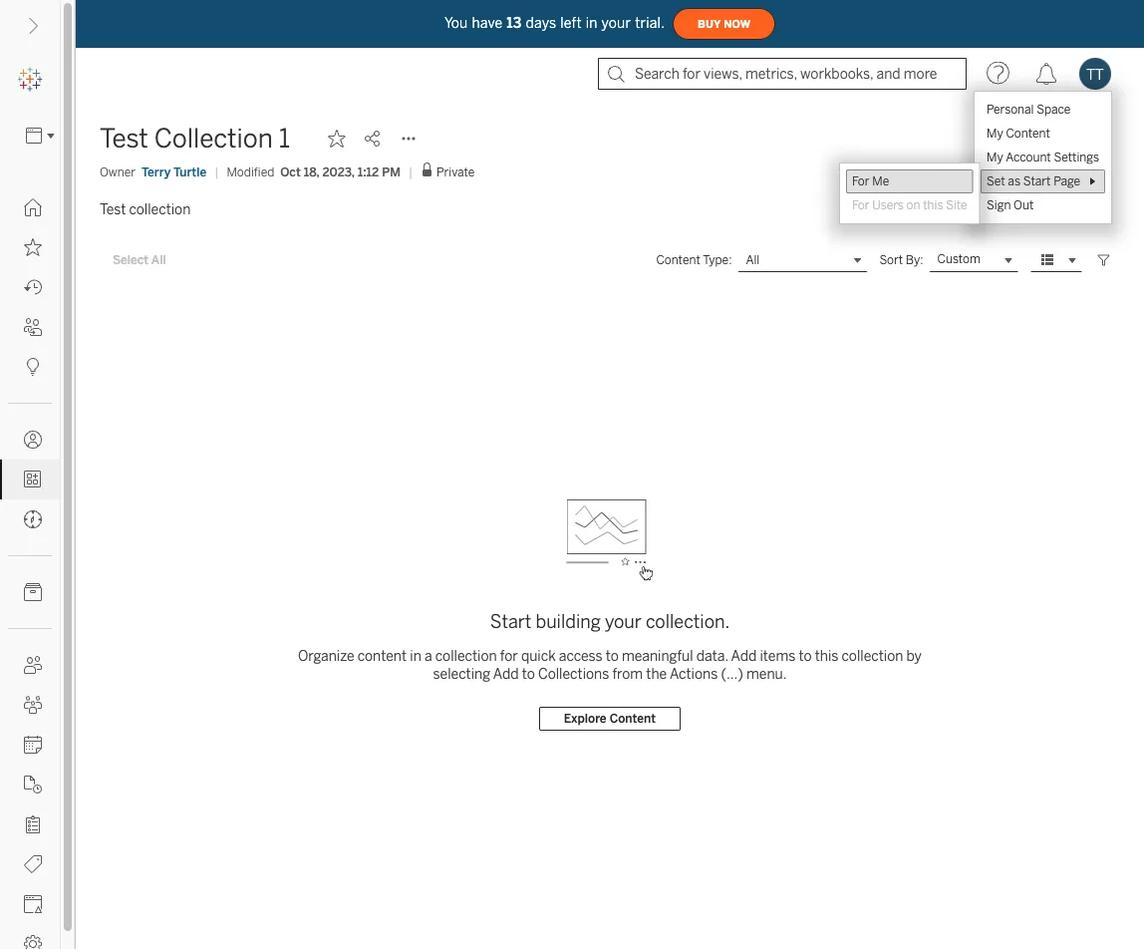 Task type: vqa. For each thing, say whether or not it's contained in the screenshot.
You've
no



Task type: describe. For each thing, give the bounding box(es) containing it.
selecting
[[433, 666, 491, 682]]

private
[[437, 165, 475, 180]]

as
[[1009, 174, 1021, 189]]

1 my from the top
[[987, 126, 1004, 141]]

this inside for me for users on this site
[[924, 198, 944, 212]]

1:12
[[358, 165, 379, 179]]

all inside popup button
[[746, 253, 760, 267]]

1 horizontal spatial collection
[[436, 648, 497, 664]]

left
[[561, 15, 582, 31]]

explore content
[[564, 712, 656, 726]]

select
[[113, 253, 149, 267]]

buy now button
[[673, 8, 776, 40]]

items
[[760, 648, 796, 664]]

building
[[536, 611, 601, 633]]

organize
[[298, 648, 355, 664]]

page
[[1054, 174, 1081, 189]]

content type:
[[657, 253, 732, 267]]

set as start page
[[987, 174, 1081, 189]]

from
[[613, 666, 643, 682]]

owner
[[100, 165, 136, 179]]

for me menu item
[[847, 170, 974, 193]]

navigation panel element
[[0, 60, 61, 949]]

users
[[873, 198, 904, 212]]

custom button
[[930, 248, 1019, 272]]

2 for from the top
[[853, 198, 870, 212]]

0 horizontal spatial add
[[494, 666, 519, 682]]

for
[[500, 648, 518, 664]]

0 horizontal spatial start
[[490, 611, 532, 633]]

all button
[[738, 248, 868, 272]]

set as start page menu item
[[981, 170, 1106, 193]]

for me for users on this site
[[853, 174, 968, 212]]

personal
[[987, 102, 1035, 117]]

access
[[559, 648, 603, 664]]

menu.
[[747, 666, 787, 682]]

collection
[[154, 123, 273, 154]]

menu containing for me
[[841, 164, 980, 223]]

1 for from the top
[[853, 174, 870, 189]]

0 vertical spatial your
[[602, 15, 631, 31]]

by:
[[906, 253, 924, 267]]

(...)
[[722, 666, 744, 682]]

menu containing personal space
[[975, 92, 1112, 223]]

in inside organize content in a collection for quick access to meaningful data. add items to this collection by selecting add to collections from the actions (...) menu.
[[410, 648, 422, 664]]

0 horizontal spatial to
[[522, 666, 535, 682]]

0 vertical spatial add
[[732, 648, 757, 664]]

now
[[724, 18, 751, 30]]

custom
[[938, 252, 981, 266]]

explore content button
[[539, 707, 681, 731]]

sort
[[880, 253, 904, 267]]

set
[[987, 174, 1006, 189]]

main navigation. press the up and down arrow keys to access links. element
[[0, 188, 60, 949]]

you
[[445, 15, 468, 31]]

sign out
[[987, 198, 1035, 212]]

for users on this site menu item
[[847, 193, 974, 217]]

test collection 1
[[100, 123, 290, 154]]

2 | from the left
[[409, 165, 413, 179]]

2 horizontal spatial to
[[799, 648, 812, 664]]

1 horizontal spatial to
[[606, 648, 619, 664]]

sort by:
[[880, 253, 924, 267]]

you have 13 days left in your trial.
[[445, 15, 665, 31]]

turtle
[[174, 165, 207, 179]]

by
[[907, 648, 922, 664]]



Task type: locate. For each thing, give the bounding box(es) containing it.
content up account at the right top of page
[[1007, 126, 1051, 141]]

test up owner
[[100, 123, 148, 154]]

0 vertical spatial in
[[586, 15, 598, 31]]

collection left by
[[842, 648, 904, 664]]

| right pm in the left top of the page
[[409, 165, 413, 179]]

2 my from the top
[[987, 150, 1004, 165]]

test for test collection 1
[[100, 123, 148, 154]]

this right on
[[924, 198, 944, 212]]

explore
[[564, 712, 607, 726]]

1
[[279, 123, 290, 154]]

in left a
[[410, 648, 422, 664]]

oct
[[281, 165, 301, 179]]

0 horizontal spatial |
[[215, 165, 219, 179]]

1 horizontal spatial |
[[409, 165, 413, 179]]

1 horizontal spatial in
[[586, 15, 598, 31]]

for left users
[[853, 198, 870, 212]]

all right select
[[151, 253, 166, 267]]

add down the for
[[494, 666, 519, 682]]

1 all from the left
[[151, 253, 166, 267]]

pm
[[382, 165, 401, 179]]

start up the for
[[490, 611, 532, 633]]

1 vertical spatial in
[[410, 648, 422, 664]]

1 vertical spatial add
[[494, 666, 519, 682]]

all
[[151, 253, 166, 267], [746, 253, 760, 267]]

in right left
[[586, 15, 598, 31]]

start inside set as start page menu item
[[1024, 174, 1052, 189]]

quick
[[522, 648, 556, 664]]

have
[[472, 15, 503, 31]]

collection down terry
[[129, 201, 191, 217]]

menu
[[975, 92, 1112, 223], [841, 164, 980, 223]]

add up the (...)
[[732, 648, 757, 664]]

content
[[1007, 126, 1051, 141], [657, 253, 701, 267], [610, 712, 656, 726]]

terry turtle link
[[142, 163, 207, 181]]

0 vertical spatial for
[[853, 174, 870, 189]]

0 horizontal spatial all
[[151, 253, 166, 267]]

to right items
[[799, 648, 812, 664]]

my down the personal
[[987, 126, 1004, 141]]

content left type:
[[657, 253, 701, 267]]

0 vertical spatial this
[[924, 198, 944, 212]]

collection.
[[646, 611, 730, 633]]

personal space my content my account settings
[[987, 102, 1100, 165]]

in
[[586, 15, 598, 31], [410, 648, 422, 664]]

owner terry turtle | modified oct 18, 2023, 1:12 pm |
[[100, 165, 413, 179]]

test for test collection
[[100, 201, 126, 217]]

1 horizontal spatial start
[[1024, 174, 1052, 189]]

modified
[[227, 165, 275, 179]]

content inside explore content button
[[610, 712, 656, 726]]

collection up selecting
[[436, 648, 497, 664]]

start right as
[[1024, 174, 1052, 189]]

18,
[[304, 165, 320, 179]]

add
[[732, 648, 757, 664], [494, 666, 519, 682]]

2 test from the top
[[100, 201, 126, 217]]

for left me
[[853, 174, 870, 189]]

buy now
[[698, 18, 751, 30]]

1 vertical spatial test
[[100, 201, 126, 217]]

0 vertical spatial start
[[1024, 174, 1052, 189]]

0 horizontal spatial in
[[410, 648, 422, 664]]

1 vertical spatial my
[[987, 150, 1004, 165]]

0 vertical spatial my
[[987, 126, 1004, 141]]

your
[[602, 15, 631, 31], [605, 611, 642, 633]]

1 horizontal spatial all
[[746, 253, 760, 267]]

all inside button
[[151, 253, 166, 267]]

account
[[1006, 150, 1052, 165]]

my
[[987, 126, 1004, 141], [987, 150, 1004, 165]]

the
[[647, 666, 667, 682]]

2 all from the left
[[746, 253, 760, 267]]

0 vertical spatial content
[[1007, 126, 1051, 141]]

a
[[425, 648, 432, 664]]

to down quick
[[522, 666, 535, 682]]

organize content in a collection for quick access to meaningful data. add items to this collection by selecting add to collections from the actions (...) menu.
[[298, 648, 922, 682]]

content down from
[[610, 712, 656, 726]]

Search for views, metrics, workbooks, and more text field
[[598, 58, 967, 90]]

space
[[1037, 102, 1072, 117]]

2023,
[[323, 165, 355, 179]]

to up from
[[606, 648, 619, 664]]

to
[[606, 648, 619, 664], [799, 648, 812, 664], [522, 666, 535, 682]]

me
[[873, 174, 890, 189]]

content
[[358, 648, 407, 664]]

13
[[507, 15, 522, 31]]

this
[[924, 198, 944, 212], [815, 648, 839, 664]]

2 horizontal spatial collection
[[842, 648, 904, 664]]

2 vertical spatial content
[[610, 712, 656, 726]]

trial.
[[635, 15, 665, 31]]

1 vertical spatial this
[[815, 648, 839, 664]]

test
[[100, 123, 148, 154], [100, 201, 126, 217]]

this right items
[[815, 648, 839, 664]]

this inside organize content in a collection for quick access to meaningful data. add items to this collection by selecting add to collections from the actions (...) menu.
[[815, 648, 839, 664]]

all right type:
[[746, 253, 760, 267]]

0 vertical spatial test
[[100, 123, 148, 154]]

1 horizontal spatial this
[[924, 198, 944, 212]]

site
[[947, 198, 968, 212]]

1 vertical spatial for
[[853, 198, 870, 212]]

select all button
[[100, 248, 179, 272]]

1 vertical spatial your
[[605, 611, 642, 633]]

content inside personal space my content my account settings
[[1007, 126, 1051, 141]]

select all
[[113, 253, 166, 267]]

0 horizontal spatial collection
[[129, 201, 191, 217]]

1 horizontal spatial add
[[732, 648, 757, 664]]

1 vertical spatial start
[[490, 611, 532, 633]]

collection
[[129, 201, 191, 217], [436, 648, 497, 664], [842, 648, 904, 664]]

type:
[[703, 253, 732, 267]]

start
[[1024, 174, 1052, 189], [490, 611, 532, 633]]

buy
[[698, 18, 721, 30]]

my up set at the top right
[[987, 150, 1004, 165]]

list view image
[[1039, 251, 1057, 269]]

0 horizontal spatial this
[[815, 648, 839, 664]]

meaningful
[[622, 648, 694, 664]]

days
[[526, 15, 557, 31]]

your left trial.
[[602, 15, 631, 31]]

actions
[[670, 666, 718, 682]]

test down owner
[[100, 201, 126, 217]]

settings
[[1055, 150, 1100, 165]]

sign
[[987, 198, 1012, 212]]

your up organize content in a collection for quick access to meaningful data. add items to this collection by selecting add to collections from the actions (...) menu.
[[605, 611, 642, 633]]

terry
[[142, 165, 171, 179]]

data.
[[697, 648, 729, 664]]

test collection
[[100, 201, 191, 217]]

| right turtle
[[215, 165, 219, 179]]

1 vertical spatial content
[[657, 253, 701, 267]]

1 | from the left
[[215, 165, 219, 179]]

1 test from the top
[[100, 123, 148, 154]]

on
[[907, 198, 921, 212]]

for
[[853, 174, 870, 189], [853, 198, 870, 212]]

out
[[1014, 198, 1035, 212]]

start building your collection.
[[490, 611, 730, 633]]

|
[[215, 165, 219, 179], [409, 165, 413, 179]]

collections
[[539, 666, 610, 682]]



